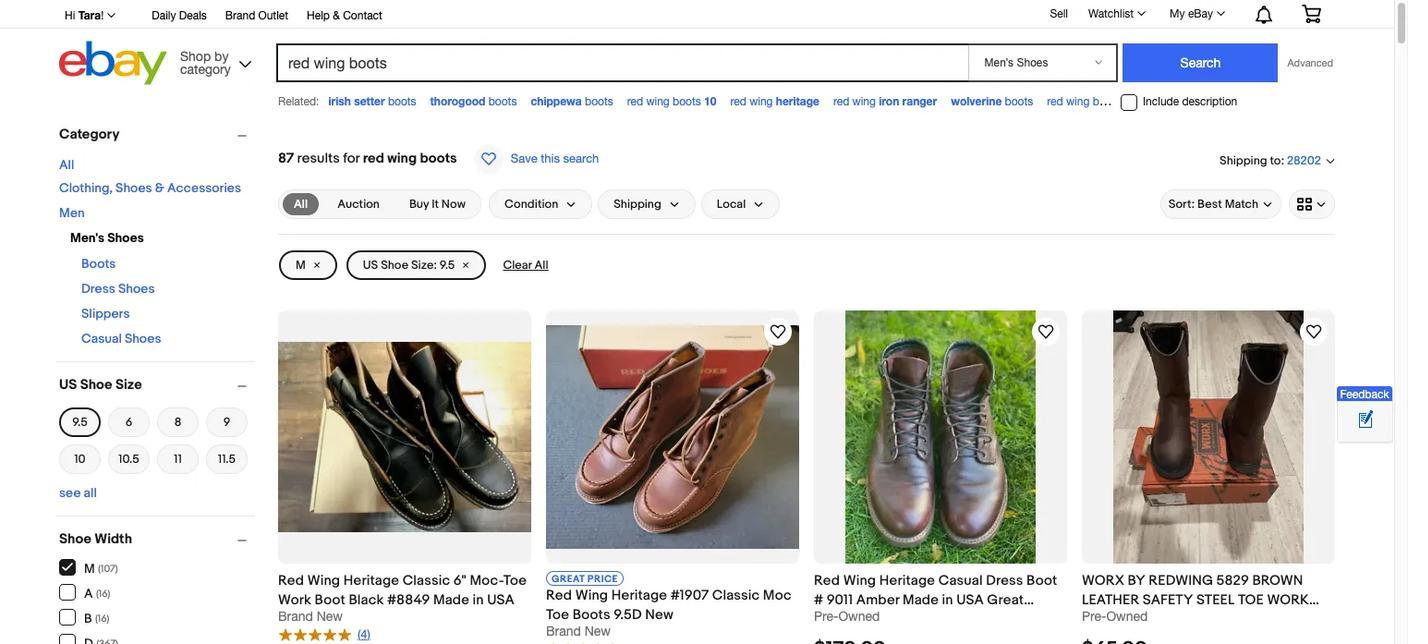 Task type: locate. For each thing, give the bounding box(es) containing it.
0 vertical spatial dress
[[81, 281, 115, 297]]

boots down men's shoes
[[81, 256, 116, 272]]

in left the great
[[943, 592, 954, 609]]

shop by category
[[180, 49, 231, 76]]

shoe left 'width'
[[59, 531, 91, 548]]

owned right "#"
[[839, 609, 880, 624]]

1 vertical spatial boot
[[315, 592, 346, 609]]

wing inside red wing boots 10
[[647, 95, 670, 108]]

9011
[[827, 592, 854, 609]]

2 pre- from the left
[[1083, 609, 1107, 624]]

9.5 down leather
[[1124, 611, 1142, 629]]

boots right danner on the right of the page
[[1185, 95, 1213, 108]]

0 vertical spatial all link
[[59, 157, 74, 173]]

10
[[705, 94, 717, 108], [74, 452, 86, 467]]

us shoe size button
[[59, 376, 255, 394]]

0 horizontal spatial us
[[59, 376, 77, 394]]

advanced
[[1288, 57, 1334, 68]]

wing inside red wing iron ranger
[[853, 95, 876, 108]]

1 vertical spatial shipping
[[614, 197, 662, 212]]

9.5
[[440, 258, 455, 273], [72, 415, 88, 430], [1124, 611, 1142, 629]]

owned down by
[[1107, 609, 1149, 624]]

wing down great price dropdown button
[[576, 587, 609, 605]]

wing left iron
[[853, 95, 876, 108]]

in
[[473, 592, 484, 609], [943, 592, 954, 609]]

red inside red wing heritage casual dress boot # 9011 amber made in usa  great condition
[[815, 572, 841, 590]]

wing inside red wing heritage casual dress boot # 9011 amber made in usa  great condition
[[844, 572, 877, 590]]

#1907
[[671, 587, 709, 605]]

shoe
[[381, 258, 409, 273], [80, 376, 112, 394], [59, 531, 91, 548]]

2 pre-owned from the left
[[1083, 609, 1149, 624]]

0 vertical spatial (16)
[[96, 588, 110, 600]]

1 vertical spatial &
[[155, 180, 165, 196]]

buy it now
[[410, 197, 466, 212]]

red wing heritage
[[731, 94, 820, 108]]

wing inside red wing heritage
[[750, 95, 773, 108]]

us up "9.5" "link"
[[59, 376, 77, 394]]

1 horizontal spatial dress
[[987, 572, 1024, 590]]

classic left moc
[[713, 587, 760, 605]]

shoe left size: at the top of the page
[[381, 258, 409, 273]]

boots right setter
[[388, 95, 417, 108]]

category
[[59, 126, 120, 143]]

help
[[307, 9, 330, 22]]

1 vertical spatial 9
[[223, 415, 230, 430]]

boot up (4) link
[[315, 592, 346, 609]]

boots right wolverine
[[1006, 95, 1034, 108]]

2 horizontal spatial all
[[535, 258, 549, 273]]

shoes down the slippers link
[[125, 331, 161, 347]]

(16) inside b (16)
[[95, 613, 109, 625]]

brand down the great
[[546, 624, 581, 639]]

9 link
[[206, 406, 248, 439]]

(107)
[[98, 563, 118, 575]]

0 vertical spatial &
[[333, 9, 340, 22]]

m for m
[[296, 258, 306, 273]]

1 horizontal spatial boot
[[1027, 572, 1058, 590]]

1 owned from the left
[[839, 609, 880, 624]]

9.5 up 10 link
[[72, 415, 88, 430]]

0 vertical spatial shoe
[[381, 258, 409, 273]]

8 link
[[157, 406, 199, 439]]

shipping for shipping
[[614, 197, 662, 212]]

0 vertical spatial m
[[296, 258, 306, 273]]

(16) right a
[[96, 588, 110, 600]]

shoes inside clothing, shoes & accessories men
[[116, 180, 152, 196]]

1 horizontal spatial usa
[[957, 592, 984, 609]]

casual inside red wing heritage casual dress boot # 9011 amber made in usa  great condition
[[939, 572, 983, 590]]

0 horizontal spatial 9
[[223, 415, 230, 430]]

clear
[[503, 258, 532, 273]]

0 horizontal spatial in
[[473, 592, 484, 609]]

0 horizontal spatial dress
[[81, 281, 115, 297]]

1 pre-owned from the left
[[815, 609, 880, 624]]

usa
[[487, 592, 515, 609], [957, 592, 984, 609]]

irish setter boots
[[329, 94, 417, 108]]

1 vertical spatial toe
[[546, 606, 570, 624]]

red wing heritage casual dress boot # 9011 amber made in usa  great condition heading
[[815, 572, 1058, 629]]

all up clothing,
[[59, 157, 74, 173]]

None submit
[[1124, 43, 1279, 82]]

redwing
[[1150, 572, 1214, 590]]

boots left 9.5d at the bottom left of page
[[573, 606, 611, 624]]

shoe left size
[[80, 376, 112, 394]]

category
[[180, 61, 231, 76]]

heritage inside red wing heritage casual dress boot # 9011 amber made in usa  great condition
[[880, 572, 936, 590]]

shipping inside the shipping to : 28202
[[1220, 153, 1268, 168]]

1 vertical spatial 10
[[74, 452, 86, 467]]

red wing heritage casual dress boot # 9011 amber made in usa  great condition link
[[815, 571, 1068, 629]]

red down the great
[[546, 587, 572, 605]]

shoe for size
[[80, 376, 112, 394]]

1 horizontal spatial &
[[333, 9, 340, 22]]

0 vertical spatial all
[[59, 157, 74, 173]]

new up (4) link
[[317, 609, 343, 624]]

red right 'for' at left
[[363, 150, 385, 167]]

11 link
[[157, 443, 199, 476]]

m link
[[279, 251, 337, 280]]

worx by redwing 5829 brown leather safety steel toe work mens 9.5 boots heading
[[1083, 572, 1320, 629]]

boots inside thorogood boots
[[489, 95, 517, 108]]

10 down the shop by category banner
[[705, 94, 717, 108]]

0 horizontal spatial classic
[[403, 572, 450, 590]]

red up "#"
[[815, 572, 841, 590]]

shoes up the slippers link
[[118, 281, 155, 297]]

red for work
[[278, 572, 304, 590]]

red for 10
[[628, 95, 644, 108]]

wing left heritage
[[750, 95, 773, 108]]

m
[[296, 258, 306, 273], [84, 561, 95, 576]]

0 horizontal spatial m
[[84, 561, 95, 576]]

& left the "accessories" on the top left of the page
[[155, 180, 165, 196]]

red wing boots 10
[[628, 94, 717, 108]]

1 horizontal spatial pre-
[[1083, 609, 1107, 624]]

:
[[1282, 153, 1285, 168]]

wing up work
[[308, 572, 340, 590]]

red inside red wing heritage
[[731, 95, 747, 108]]

10 up the 'see all' button
[[74, 452, 86, 467]]

include description
[[1144, 95, 1238, 108]]

2 horizontal spatial new
[[645, 606, 674, 624]]

my
[[1171, 7, 1186, 20]]

casual
[[81, 331, 122, 347], [939, 572, 983, 590]]

1 horizontal spatial heritage
[[612, 587, 668, 605]]

watch red wing heritage casual dress boot # 9011 amber made in usa  great condition image
[[1035, 321, 1058, 343]]

new right 9.5d at the bottom left of page
[[645, 606, 674, 624]]

setter
[[354, 94, 385, 108]]

0 horizontal spatial new
[[317, 609, 343, 624]]

0 horizontal spatial red
[[278, 572, 304, 590]]

0 horizontal spatial owned
[[839, 609, 880, 624]]

0 vertical spatial shipping
[[1220, 153, 1268, 168]]

boots right thorogood
[[489, 95, 517, 108]]

2 horizontal spatial wing
[[844, 572, 877, 590]]

classic inside great price red wing heritage #1907 classic moc toe boots 9.5d new brand new
[[713, 587, 760, 605]]

pre-owned for #
[[815, 609, 880, 624]]

a
[[84, 586, 93, 601]]

1 vertical spatial shoe
[[80, 376, 112, 394]]

leather
[[1083, 592, 1140, 609]]

boot
[[1027, 572, 1058, 590], [315, 592, 346, 609]]

wing for 10
[[647, 95, 670, 108]]

9 up 11.5
[[223, 415, 230, 430]]

red for 9011
[[815, 572, 841, 590]]

boots inside "danner boots"
[[1185, 95, 1213, 108]]

all down 87
[[294, 197, 308, 212]]

brand left outlet
[[225, 9, 255, 22]]

0 horizontal spatial made
[[434, 592, 470, 609]]

all link
[[59, 157, 74, 173], [283, 193, 319, 215]]

include
[[1144, 95, 1180, 108]]

boots
[[388, 95, 417, 108], [489, 95, 517, 108], [585, 95, 614, 108], [673, 95, 702, 108], [1006, 95, 1034, 108], [1093, 95, 1122, 108], [1185, 95, 1213, 108], [420, 150, 457, 167]]

0 horizontal spatial casual
[[81, 331, 122, 347]]

red inside red wing iron ranger
[[834, 95, 850, 108]]

main content containing 87
[[271, 117, 1343, 644]]

steel
[[1197, 592, 1236, 609]]

boots inside "boots dress shoes slippers casual shoes"
[[81, 256, 116, 272]]

red inside red wing boots 9
[[1048, 95, 1064, 108]]

1 horizontal spatial red
[[546, 587, 572, 605]]

none submit inside the shop by category banner
[[1124, 43, 1279, 82]]

1 horizontal spatial pre-owned
[[1083, 609, 1149, 624]]

boots right chippewa
[[585, 95, 614, 108]]

1 made from the left
[[434, 592, 470, 609]]

us left size: at the top of the page
[[363, 258, 378, 273]]

heritage up 9.5d at the bottom left of page
[[612, 587, 668, 605]]

shoes
[[116, 180, 152, 196], [107, 230, 144, 246], [118, 281, 155, 297], [125, 331, 161, 347]]

red right wolverine boots
[[1048, 95, 1064, 108]]

a (16)
[[84, 586, 110, 601]]

0 horizontal spatial shipping
[[614, 197, 662, 212]]

wing inside great price red wing heritage #1907 classic moc toe boots 9.5d new brand new
[[576, 587, 609, 605]]

1 vertical spatial all
[[294, 197, 308, 212]]

wing for boot
[[308, 572, 340, 590]]

shoe inside us shoe size: 9.5 link
[[381, 258, 409, 273]]

2 vertical spatial 9.5
[[1124, 611, 1142, 629]]

2 owned from the left
[[1107, 609, 1149, 624]]

1 vertical spatial us
[[59, 376, 77, 394]]

9
[[1125, 94, 1131, 108], [223, 415, 230, 430]]

1 horizontal spatial 9
[[1125, 94, 1131, 108]]

1 horizontal spatial made
[[903, 592, 939, 609]]

pre- for red wing heritage casual dress boot # 9011 amber made in usa  great condition
[[815, 609, 839, 624]]

0 horizontal spatial usa
[[487, 592, 515, 609]]

clothing, shoes & accessories link
[[59, 180, 241, 196]]

sell
[[1051, 7, 1069, 20]]

0 horizontal spatial boot
[[315, 592, 346, 609]]

red up work
[[278, 572, 304, 590]]

dress up the great
[[987, 572, 1024, 590]]

1 horizontal spatial brand
[[278, 609, 313, 624]]

usa left the great
[[957, 592, 984, 609]]

0 horizontal spatial pre-
[[815, 609, 839, 624]]

pre- down worx
[[1083, 609, 1107, 624]]

made down 6"
[[434, 592, 470, 609]]

1 horizontal spatial all
[[294, 197, 308, 212]]

0 vertical spatial boots
[[81, 256, 116, 272]]

red right heritage
[[834, 95, 850, 108]]

boot inside red wing heritage casual dress boot # 9011 amber made in usa  great condition
[[1027, 572, 1058, 590]]

wing down search for anything text box
[[647, 95, 670, 108]]

boots left include
[[1093, 95, 1122, 108]]

m inside main content
[[296, 258, 306, 273]]

0 vertical spatial casual
[[81, 331, 122, 347]]

shoes right clothing,
[[116, 180, 152, 196]]

m left the (107)
[[84, 561, 95, 576]]

toe left the great
[[504, 572, 527, 590]]

heritage inside red wing heritage classic 6" moc-toe work boot black #8849 made in usa brand new
[[344, 572, 400, 590]]

toe down the great
[[546, 606, 570, 624]]

for
[[343, 150, 360, 167]]

wing for 9
[[1067, 95, 1090, 108]]

usa down moc- at the bottom
[[487, 592, 515, 609]]

1 pre- from the left
[[815, 609, 839, 624]]

wing
[[647, 95, 670, 108], [750, 95, 773, 108], [853, 95, 876, 108], [1067, 95, 1090, 108], [388, 150, 417, 167]]

us inside main content
[[363, 258, 378, 273]]

red inside main content
[[363, 150, 385, 167]]

6
[[125, 415, 132, 430]]

0 horizontal spatial 10
[[74, 452, 86, 467]]

0 horizontal spatial boots
[[81, 256, 116, 272]]

red down search for anything text box
[[628, 95, 644, 108]]

1 horizontal spatial all link
[[283, 193, 319, 215]]

my ebay
[[1171, 7, 1214, 20]]

in down moc- at the bottom
[[473, 592, 484, 609]]

wing
[[308, 572, 340, 590], [844, 572, 877, 590], [576, 587, 609, 605]]

2 horizontal spatial heritage
[[880, 572, 936, 590]]

1 horizontal spatial owned
[[1107, 609, 1149, 624]]

0 horizontal spatial heritage
[[344, 572, 400, 590]]

1 usa from the left
[[487, 592, 515, 609]]

wing for ranger
[[853, 95, 876, 108]]

1 horizontal spatial us
[[363, 258, 378, 273]]

1 vertical spatial 9.5
[[72, 415, 88, 430]]

us shoe size
[[59, 376, 142, 394]]

red wing heritage #1907 classic moc toe boots 9.5d new image
[[546, 325, 800, 550]]

0 horizontal spatial brand
[[225, 9, 255, 22]]

boot left worx
[[1027, 572, 1058, 590]]

new left 9.5d at the bottom left of page
[[585, 624, 611, 639]]

all right clear
[[535, 258, 549, 273]]

shop by category button
[[172, 41, 255, 81]]

1 vertical spatial boots
[[573, 606, 611, 624]]

worx by redwing 5829 brown leather safety steel toe work mens 9.5 boots image
[[1114, 311, 1304, 564]]

9 left include
[[1125, 94, 1131, 108]]

watchlist link
[[1079, 3, 1155, 25]]

2 horizontal spatial red
[[815, 572, 841, 590]]

& right help
[[333, 9, 340, 22]]

9.5d
[[614, 606, 642, 624]]

1 horizontal spatial casual
[[939, 572, 983, 590]]

dress down boots link
[[81, 281, 115, 297]]

wing up amber
[[844, 572, 877, 590]]

0 horizontal spatial &
[[155, 180, 165, 196]]

made right amber
[[903, 592, 939, 609]]

classic inside red wing heritage classic 6" moc-toe work boot black #8849 made in usa brand new
[[403, 572, 450, 590]]

this
[[541, 152, 560, 165]]

boots inside wolverine boots
[[1006, 95, 1034, 108]]

0 horizontal spatial toe
[[504, 572, 527, 590]]

wing left include
[[1067, 95, 1090, 108]]

0 vertical spatial toe
[[504, 572, 527, 590]]

brand inside "account" navigation
[[225, 9, 255, 22]]

red inside red wing boots 10
[[628, 95, 644, 108]]

1 horizontal spatial toe
[[546, 606, 570, 624]]

(16)
[[96, 588, 110, 600], [95, 613, 109, 625]]

0 vertical spatial us
[[363, 258, 378, 273]]

1 vertical spatial casual
[[939, 572, 983, 590]]

1 horizontal spatial wing
[[576, 587, 609, 605]]

shipping inside dropdown button
[[614, 197, 662, 212]]

m down all text box
[[296, 258, 306, 273]]

11
[[174, 452, 182, 467]]

all link up clothing,
[[59, 157, 74, 173]]

danner
[[1145, 94, 1182, 108]]

9.5 right size: at the top of the page
[[440, 258, 455, 273]]

1 horizontal spatial boots
[[573, 606, 611, 624]]

red left heritage
[[731, 95, 747, 108]]

wing up buy
[[388, 150, 417, 167]]

1 vertical spatial m
[[84, 561, 95, 576]]

1 in from the left
[[473, 592, 484, 609]]

main content
[[271, 117, 1343, 644]]

1 horizontal spatial classic
[[713, 587, 760, 605]]

brand up (4) link
[[278, 609, 313, 624]]

save this search
[[511, 152, 599, 165]]

listing options selector. gallery view selected. image
[[1298, 197, 1328, 212]]

1 vertical spatial (16)
[[95, 613, 109, 625]]

wing inside red wing heritage classic 6" moc-toe work boot black #8849 made in usa brand new
[[308, 572, 340, 590]]

1 vertical spatial dress
[[987, 572, 1024, 590]]

all link down 87
[[283, 193, 319, 215]]

1 horizontal spatial m
[[296, 258, 306, 273]]

account navigation
[[55, 0, 1336, 29]]

classic up #8849 on the bottom of page
[[403, 572, 450, 590]]

pre- for worx by redwing 5829 brown leather safety steel toe work mens 9.5 boots
[[1083, 609, 1107, 624]]

see all
[[59, 485, 97, 501]]

1 horizontal spatial shipping
[[1220, 153, 1268, 168]]

toe inside great price red wing heritage #1907 classic moc toe boots 9.5d new brand new
[[546, 606, 570, 624]]

0 vertical spatial boot
[[1027, 572, 1058, 590]]

deals
[[179, 9, 207, 22]]

28202
[[1288, 154, 1322, 169]]

Search for anything text field
[[279, 45, 966, 80]]

brand outlet
[[225, 9, 288, 22]]

2 horizontal spatial 9.5
[[1124, 611, 1142, 629]]

2 horizontal spatial brand
[[546, 624, 581, 639]]

0 vertical spatial 9.5
[[440, 258, 455, 273]]

0 vertical spatial 10
[[705, 94, 717, 108]]

pre- left amber
[[815, 609, 839, 624]]

(16) right the b
[[95, 613, 109, 625]]

0 horizontal spatial 9.5
[[72, 415, 88, 430]]

red for 9
[[1048, 95, 1064, 108]]

made inside red wing heritage classic 6" moc-toe work boot black #8849 made in usa brand new
[[434, 592, 470, 609]]

boots down the shop by category banner
[[673, 95, 702, 108]]

2 in from the left
[[943, 592, 954, 609]]

red inside red wing heritage classic 6" moc-toe work boot black #8849 made in usa brand new
[[278, 572, 304, 590]]

dress inside "boots dress shoes slippers casual shoes"
[[81, 281, 115, 297]]

0 horizontal spatial wing
[[308, 572, 340, 590]]

#
[[815, 592, 824, 609]]

2 usa from the left
[[957, 592, 984, 609]]

in inside red wing heritage casual dress boot # 9011 amber made in usa  great condition
[[943, 592, 954, 609]]

watchlist
[[1089, 7, 1134, 20]]

watch red wing heritage #1907 classic moc toe boots 9.5d new image
[[767, 321, 790, 343]]

shipping for shipping to : 28202
[[1220, 153, 1268, 168]]

casual shoes link
[[81, 331, 161, 347]]

heritage up black
[[344, 572, 400, 590]]

thorogood
[[430, 94, 486, 108]]

description
[[1183, 95, 1238, 108]]

auction
[[338, 197, 380, 212]]

0 horizontal spatial pre-owned
[[815, 609, 880, 624]]

1 horizontal spatial in
[[943, 592, 954, 609]]

2 made from the left
[[903, 592, 939, 609]]

heritage up amber
[[880, 572, 936, 590]]

1 horizontal spatial 9.5
[[440, 258, 455, 273]]

brand
[[225, 9, 255, 22], [278, 609, 313, 624], [546, 624, 581, 639]]

wing inside red wing boots 9
[[1067, 95, 1090, 108]]

save this search button
[[469, 143, 605, 175]]

feedback
[[1341, 388, 1390, 401]]

(16) inside a (16)
[[96, 588, 110, 600]]



Task type: vqa. For each thing, say whether or not it's contained in the screenshot.


Task type: describe. For each thing, give the bounding box(es) containing it.
wing for amber
[[844, 572, 877, 590]]

boots inside great price red wing heritage #1907 classic moc toe boots 9.5d new brand new
[[573, 606, 611, 624]]

red wing heritage classic 6" moc-toe work boot black #8849 made in usa image
[[278, 342, 532, 532]]

shoe width
[[59, 531, 132, 548]]

wing inside main content
[[388, 150, 417, 167]]

men's
[[70, 230, 105, 246]]

condition button
[[489, 190, 593, 219]]

in inside red wing heritage classic 6" moc-toe work boot black #8849 made in usa brand new
[[473, 592, 484, 609]]

11.5 link
[[206, 443, 248, 476]]

us for us shoe size
[[59, 376, 77, 394]]

width
[[95, 531, 132, 548]]

size
[[115, 376, 142, 394]]

boots inside red wing boots 9
[[1093, 95, 1122, 108]]

red wing heritage classic 6" moc-toe work boot black #8849 made in usa link
[[278, 571, 532, 609]]

see
[[59, 485, 81, 501]]

us shoe size: 9.5 link
[[347, 251, 487, 280]]

condition
[[815, 611, 876, 629]]

brand inside red wing heritage classic 6" moc-toe work boot black #8849 made in usa brand new
[[278, 609, 313, 624]]

2 vertical spatial all
[[535, 258, 549, 273]]

pre-owned for safety
[[1083, 609, 1149, 624]]

danner boots
[[1145, 94, 1213, 108]]

10.5 link
[[108, 443, 150, 476]]

shop by category banner
[[55, 0, 1336, 90]]

clothing, shoes & accessories men
[[59, 180, 241, 221]]

your shopping cart image
[[1302, 5, 1323, 23]]

9.5 inside us shoe size: 9.5 link
[[440, 258, 455, 273]]

thorogood boots
[[430, 94, 517, 108]]

usa inside red wing heritage casual dress boot # 9011 amber made in usa  great condition
[[957, 592, 984, 609]]

all
[[84, 485, 97, 501]]

boots up buy it now link on the top of the page
[[420, 150, 457, 167]]

amber
[[857, 592, 900, 609]]

!
[[101, 9, 104, 22]]

ranger
[[903, 94, 938, 108]]

red for ranger
[[834, 95, 850, 108]]

daily
[[152, 9, 176, 22]]

advanced link
[[1279, 44, 1334, 81]]

by
[[215, 49, 229, 63]]

slippers link
[[81, 306, 130, 322]]

new inside red wing heritage classic 6" moc-toe work boot black #8849 made in usa brand new
[[317, 609, 343, 624]]

hi
[[65, 9, 75, 22]]

sort:
[[1169, 197, 1196, 212]]

clear all link
[[496, 251, 556, 280]]

local
[[717, 197, 746, 212]]

buy it now link
[[398, 193, 477, 215]]

(16) for a
[[96, 588, 110, 600]]

local button
[[702, 190, 781, 219]]

category button
[[59, 126, 255, 143]]

moc
[[764, 587, 792, 605]]

8
[[174, 415, 182, 430]]

b (16)
[[84, 611, 109, 626]]

shop
[[180, 49, 211, 63]]

to
[[1271, 153, 1282, 168]]

irish
[[329, 94, 351, 108]]

#8849
[[387, 592, 430, 609]]

usa inside red wing heritage classic 6" moc-toe work boot black #8849 made in usa brand new
[[487, 592, 515, 609]]

sort: best match
[[1169, 197, 1259, 212]]

us shoe size: 9.5
[[363, 258, 455, 273]]

5829
[[1217, 572, 1250, 590]]

clothing,
[[59, 180, 113, 196]]

boot inside red wing heritage classic 6" moc-toe work boot black #8849 made in usa brand new
[[315, 592, 346, 609]]

watch worx by redwing 5829 brown leather safety steel toe work mens 9.5 boots image
[[1304, 321, 1326, 343]]

All selected text field
[[294, 196, 308, 213]]

heritage for made
[[880, 572, 936, 590]]

condition
[[505, 197, 559, 212]]

owned for #
[[839, 609, 880, 624]]

red wing heritage classic 6" moc-toe work boot black #8849 made in usa heading
[[278, 572, 527, 609]]

brand inside great price red wing heritage #1907 classic moc toe boots 9.5d new brand new
[[546, 624, 581, 639]]

brown
[[1253, 572, 1304, 590]]

casual inside "boots dress shoes slippers casual shoes"
[[81, 331, 122, 347]]

dress inside red wing heritage casual dress boot # 9011 amber made in usa  great condition
[[987, 572, 1024, 590]]

toe inside red wing heritage classic 6" moc-toe work boot black #8849 made in usa brand new
[[504, 572, 527, 590]]

9.5 inside worx by redwing 5829 brown leather safety steel toe work mens 9.5 boots
[[1124, 611, 1142, 629]]

iron
[[879, 94, 900, 108]]

(16) for b
[[95, 613, 109, 625]]

shoe width button
[[59, 531, 255, 548]]

& inside help & contact link
[[333, 9, 340, 22]]

shipping to : 28202
[[1220, 153, 1322, 169]]

toe
[[1239, 592, 1265, 609]]

see all button
[[59, 485, 97, 501]]

slippers
[[81, 306, 130, 322]]

men link
[[59, 205, 85, 221]]

daily deals link
[[152, 6, 207, 27]]

search
[[564, 152, 599, 165]]

heritage
[[776, 94, 820, 108]]

(4)
[[358, 628, 371, 642]]

sort: best match button
[[1161, 190, 1282, 219]]

9.5 link
[[59, 406, 101, 439]]

price
[[588, 573, 618, 585]]

boots inside chippewa boots
[[585, 95, 614, 108]]

work
[[278, 592, 312, 609]]

wolverine boots
[[951, 94, 1034, 108]]

1 horizontal spatial 10
[[705, 94, 717, 108]]

6 link
[[108, 406, 150, 439]]

dress shoes link
[[81, 281, 155, 297]]

shoes up boots link
[[107, 230, 144, 246]]

boots inside irish setter boots
[[388, 95, 417, 108]]

contact
[[343, 9, 383, 22]]

owned for safety
[[1107, 609, 1149, 624]]

red wing heritage casual dress boot # 9011 amber made in usa  great condition
[[815, 572, 1058, 629]]

safety
[[1143, 592, 1194, 609]]

boots dress shoes slippers casual shoes
[[81, 256, 161, 347]]

men
[[59, 205, 85, 221]]

tara
[[78, 8, 101, 22]]

outlet
[[258, 9, 288, 22]]

shoe for size:
[[381, 258, 409, 273]]

by
[[1128, 572, 1146, 590]]

chippewa boots
[[531, 94, 614, 108]]

9.5 inside "9.5" "link"
[[72, 415, 88, 430]]

ebay
[[1189, 7, 1214, 20]]

m (107)
[[84, 561, 118, 576]]

0 horizontal spatial all
[[59, 157, 74, 173]]

m for m (107)
[[84, 561, 95, 576]]

red wing heritage #1907 classic moc toe boots 9.5d new link
[[546, 586, 800, 624]]

red wing heritage casual dress boot # 9011 amber made in usa  great condition image
[[846, 311, 1036, 564]]

6"
[[454, 572, 467, 590]]

87
[[278, 150, 294, 167]]

red wing heritage #1907 classic moc toe boots 9.5d new heading
[[546, 587, 792, 624]]

red wing heritage classic 6" moc-toe work boot black #8849 made in usa brand new
[[278, 572, 527, 624]]

2 vertical spatial shoe
[[59, 531, 91, 548]]

& inside clothing, shoes & accessories men
[[155, 180, 165, 196]]

heritage for black
[[344, 572, 400, 590]]

related:
[[278, 95, 319, 108]]

worx by redwing 5829 brown leather safety steel toe work mens 9.5 boots link
[[1083, 571, 1336, 629]]

great
[[988, 592, 1024, 609]]

1 horizontal spatial new
[[585, 624, 611, 639]]

boots inside red wing boots 10
[[673, 95, 702, 108]]

heritage inside great price red wing heritage #1907 classic moc toe boots 9.5d new brand new
[[612, 587, 668, 605]]

0 horizontal spatial all link
[[59, 157, 74, 173]]

11.5
[[218, 452, 236, 467]]

made inside red wing heritage casual dress boot # 9011 amber made in usa  great condition
[[903, 592, 939, 609]]

0 vertical spatial 9
[[1125, 94, 1131, 108]]

work
[[1268, 592, 1310, 609]]

red inside great price red wing heritage #1907 classic moc toe boots 9.5d new brand new
[[546, 587, 572, 605]]

1 vertical spatial all link
[[283, 193, 319, 215]]

87 results for red wing boots
[[278, 150, 457, 167]]

us for us shoe size: 9.5
[[363, 258, 378, 273]]



